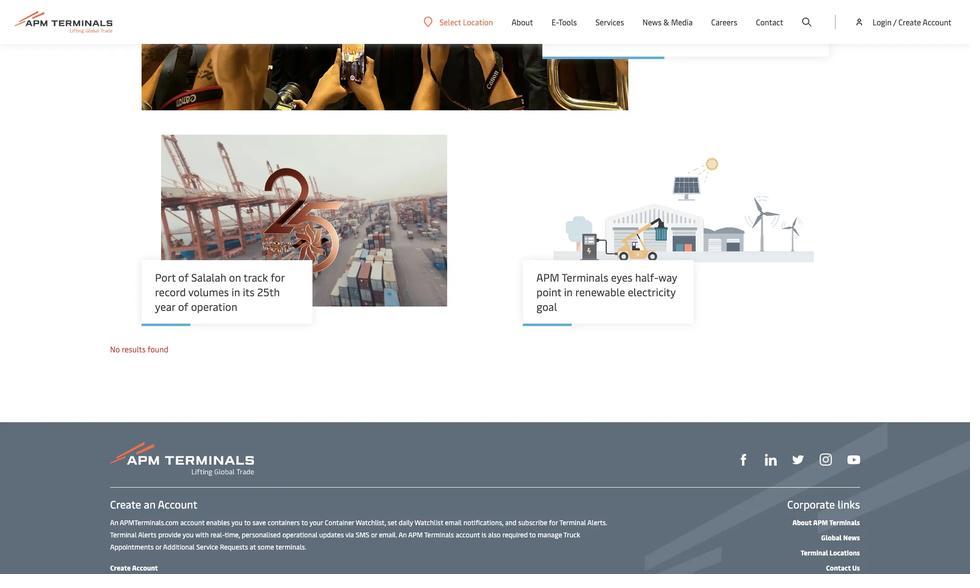 Task type: describe. For each thing, give the bounding box(es) containing it.
with
[[195, 531, 209, 540]]

service
[[196, 543, 218, 552]]

track
[[244, 270, 268, 285]]

electricity
[[628, 285, 676, 300]]

select location
[[440, 16, 493, 27]]

some
[[258, 543, 274, 552]]

shape link
[[738, 453, 750, 466]]

2 horizontal spatial terminals
[[830, 518, 860, 528]]

Page number field
[[815, 388, 830, 403]]

daily
[[399, 518, 413, 528]]

appointments
[[110, 543, 154, 552]]

global
[[822, 534, 842, 543]]

port of salalah on track for record volumes in its 25th year of operation
[[155, 270, 285, 314]]

port
[[155, 270, 176, 285]]

contact us
[[826, 564, 860, 573]]

an
[[144, 497, 156, 512]]

0 vertical spatial of
[[178, 270, 189, 285]]

apm inside an apmterminals.com account enables you to save containers to your container watchlist, set daily watchlist email notifications, and subscribe for terminal alerts. terminal alerts provide you with real-time, personalised operational updates via sms or email. an apm terminals account is also required to manage truck appointments or additional service requests at some terminals.
[[408, 531, 423, 540]]

found
[[148, 344, 168, 355]]

linkedin__x28_alt_x29__3_ link
[[765, 453, 777, 466]]

1 horizontal spatial or
[[371, 531, 377, 540]]

corporate
[[788, 497, 835, 512]]

provide
[[158, 531, 181, 540]]

location
[[463, 16, 493, 27]]

personalised
[[242, 531, 281, 540]]

alerts
[[138, 531, 157, 540]]

select
[[440, 16, 461, 27]]

corporate links
[[788, 497, 860, 512]]

contact for contact
[[756, 17, 784, 27]]

login / create account
[[873, 17, 952, 27]]

0 horizontal spatial or
[[155, 543, 162, 552]]

about button
[[512, 0, 533, 44]]

locations
[[830, 549, 860, 558]]

/
[[894, 17, 897, 27]]

1 vertical spatial of
[[178, 300, 188, 314]]

record
[[155, 285, 186, 300]]

in inside port of salalah on track for record volumes in its 25th year of operation
[[232, 285, 240, 300]]

port of salalah on track for record volumes in its 25th year of operation link
[[155, 270, 299, 314]]

1 horizontal spatial an
[[399, 531, 407, 540]]

231006 decarbonisation 3 image
[[543, 135, 829, 307]]

2 vertical spatial terminal
[[801, 549, 829, 558]]

global news
[[822, 534, 860, 543]]

apm inside the 'apm terminals eyes half-way point in renewable electricity goal'
[[537, 270, 560, 285]]

notifications,
[[464, 518, 504, 528]]

at
[[250, 543, 256, 552]]

way
[[659, 270, 677, 285]]

updates
[[319, 531, 344, 540]]

select location button
[[424, 16, 493, 27]]

0 horizontal spatial an
[[110, 518, 118, 528]]

operation
[[191, 300, 237, 314]]

e-tools button
[[552, 0, 577, 44]]

terminal locations link
[[801, 549, 860, 558]]

1 vertical spatial apm
[[813, 518, 828, 528]]

save
[[252, 518, 266, 528]]

create for create account
[[110, 564, 131, 573]]

media
[[671, 17, 693, 27]]

create account link
[[110, 564, 158, 573]]

terminals inside an apmterminals.com account enables you to save containers to your container watchlist, set daily watchlist email notifications, and subscribe for terminal alerts. terminal alerts provide you with real-time, personalised operational updates via sms or email. an apm terminals account is also required to manage truck appointments or additional service requests at some terminals.
[[424, 531, 454, 540]]

apm terminals eyes half-way point in renewable electricity goal
[[537, 270, 677, 314]]

create account
[[110, 564, 158, 573]]

youtube image
[[848, 456, 860, 465]]

email.
[[379, 531, 397, 540]]

news & media button
[[643, 0, 693, 44]]

0 vertical spatial account
[[180, 518, 205, 528]]

email
[[445, 518, 462, 528]]

alerts.
[[588, 518, 607, 528]]

contact us link
[[826, 564, 860, 573]]

containers
[[268, 518, 300, 528]]

you tube link
[[848, 453, 860, 465]]

login
[[873, 17, 892, 27]]

terminal locations
[[801, 549, 860, 558]]

via
[[346, 531, 354, 540]]

e-
[[552, 17, 559, 27]]

apm terminals eyes half-way point in renewable electricity goal link
[[537, 270, 680, 314]]

fill 44 link
[[792, 453, 804, 466]]

in inside the 'apm terminals eyes half-way point in renewable electricity goal'
[[564, 285, 573, 300]]

eyes
[[611, 270, 633, 285]]

about for about
[[512, 17, 533, 27]]

for inside port of salalah on track for record volumes in its 25th year of operation
[[271, 270, 285, 285]]

results
[[122, 344, 146, 355]]

set
[[388, 518, 397, 528]]

is
[[482, 531, 487, 540]]

0 horizontal spatial to
[[244, 518, 251, 528]]



Task type: vqa. For each thing, say whether or not it's contained in the screenshot.
bottommost of
yes



Task type: locate. For each thing, give the bounding box(es) containing it.
about
[[512, 17, 533, 27], [793, 518, 812, 528]]

0 vertical spatial create
[[899, 17, 922, 27]]

0 horizontal spatial you
[[183, 531, 194, 540]]

services
[[596, 17, 624, 27]]

about apm terminals link
[[793, 518, 860, 528]]

watchlist,
[[356, 518, 386, 528]]

1 in from the left
[[232, 285, 240, 300]]

time,
[[225, 531, 240, 540]]

apmterminals.com
[[120, 518, 179, 528]]

real-
[[211, 531, 225, 540]]

your
[[310, 518, 323, 528]]

2 vertical spatial account
[[132, 564, 158, 573]]

1 vertical spatial about
[[793, 518, 812, 528]]

1 vertical spatial contact
[[826, 564, 851, 573]]

0 vertical spatial apm
[[537, 270, 560, 285]]

0 vertical spatial news
[[643, 17, 662, 27]]

2 in from the left
[[564, 285, 573, 300]]

apmt footer logo image
[[110, 442, 254, 476]]

0 horizontal spatial contact
[[756, 17, 784, 27]]

1 horizontal spatial to
[[302, 518, 308, 528]]

careers
[[712, 17, 738, 27]]

account down appointments
[[132, 564, 158, 573]]

half-
[[635, 270, 659, 285]]

2 vertical spatial terminals
[[424, 531, 454, 540]]

news inside popup button
[[643, 17, 662, 27]]

apm down "daily"
[[408, 531, 423, 540]]

1 vertical spatial create
[[110, 497, 141, 512]]

0 vertical spatial you
[[232, 518, 243, 528]]

terminals.
[[276, 543, 307, 552]]

2 horizontal spatial apm
[[813, 518, 828, 528]]

contact button
[[756, 0, 784, 44]]

required
[[503, 531, 528, 540]]

or
[[371, 531, 377, 540], [155, 543, 162, 552]]

to left the save
[[244, 518, 251, 528]]

terminals
[[562, 270, 609, 285], [830, 518, 860, 528], [424, 531, 454, 540]]

terminal up appointments
[[110, 531, 137, 540]]

account
[[923, 17, 952, 27], [158, 497, 197, 512], [132, 564, 158, 573]]

an up appointments
[[110, 518, 118, 528]]

salalah
[[191, 270, 226, 285]]

an apmterminals.com account enables you to save containers to your container watchlist, set daily watchlist email notifications, and subscribe for terminal alerts. terminal alerts provide you with real-time, personalised operational updates via sms or email. an apm terminals account is also required to manage truck appointments or additional service requests at some terminals.
[[110, 518, 607, 552]]

0 horizontal spatial account
[[180, 518, 205, 528]]

or right sms
[[371, 531, 377, 540]]

1 horizontal spatial you
[[232, 518, 243, 528]]

terminal down global
[[801, 549, 829, 558]]

to
[[244, 518, 251, 528], [302, 518, 308, 528], [530, 531, 536, 540]]

sms
[[356, 531, 370, 540]]

its
[[243, 285, 255, 300]]

about for about apm terminals
[[793, 518, 812, 528]]

0 vertical spatial for
[[271, 270, 285, 285]]

account
[[180, 518, 205, 528], [456, 531, 480, 540]]

0 vertical spatial contact
[[756, 17, 784, 27]]

1 vertical spatial account
[[158, 497, 197, 512]]

careers button
[[712, 0, 738, 44]]

of
[[178, 270, 189, 285], [178, 300, 188, 314]]

of right port
[[178, 270, 189, 285]]

for up manage
[[549, 518, 558, 528]]

linkedin image
[[765, 454, 777, 466]]

contact
[[756, 17, 784, 27], [826, 564, 851, 573]]

0 horizontal spatial in
[[232, 285, 240, 300]]

port of salalah 25 anniversary image
[[161, 135, 447, 307]]

terminals inside the 'apm terminals eyes half-way point in renewable electricity goal'
[[562, 270, 609, 285]]

in
[[232, 285, 240, 300], [564, 285, 573, 300]]

0 horizontal spatial about
[[512, 17, 533, 27]]

1 horizontal spatial terminals
[[562, 270, 609, 285]]

to down subscribe
[[530, 531, 536, 540]]

an down "daily"
[[399, 531, 407, 540]]

1 horizontal spatial contact
[[826, 564, 851, 573]]

for right 'track'
[[271, 270, 285, 285]]

create down appointments
[[110, 564, 131, 573]]

apm
[[537, 270, 560, 285], [813, 518, 828, 528], [408, 531, 423, 540]]

links
[[838, 497, 860, 512]]

2 vertical spatial apm
[[408, 531, 423, 540]]

enables
[[206, 518, 230, 528]]

services button
[[596, 0, 624, 44]]

0 horizontal spatial terminals
[[424, 531, 454, 540]]

0 horizontal spatial apm
[[408, 531, 423, 540]]

about down 'corporate'
[[793, 518, 812, 528]]

terminals down watchlist
[[424, 531, 454, 540]]

news left '&'
[[643, 17, 662, 27]]

1 vertical spatial for
[[549, 518, 558, 528]]

requests
[[220, 543, 248, 552]]

also
[[488, 531, 501, 540]]

about left e-
[[512, 17, 533, 27]]

or down alerts
[[155, 543, 162, 552]]

to left your
[[302, 518, 308, 528]]

news up locations on the right bottom of page
[[844, 534, 860, 543]]

news & media
[[643, 17, 693, 27]]

contact right careers at the top right of the page
[[756, 17, 784, 27]]

you up time,
[[232, 518, 243, 528]]

0 horizontal spatial for
[[271, 270, 285, 285]]

twitter image
[[792, 454, 804, 466]]

in left its on the left
[[232, 285, 240, 300]]

tools
[[559, 17, 577, 27]]

1 horizontal spatial apm
[[537, 270, 560, 285]]

1 horizontal spatial for
[[549, 518, 558, 528]]

create
[[899, 17, 922, 27], [110, 497, 141, 512], [110, 564, 131, 573]]

in right point at the right
[[564, 285, 573, 300]]

account left is
[[456, 531, 480, 540]]

instagram link
[[820, 453, 832, 466]]

&
[[664, 17, 670, 27]]

0 vertical spatial about
[[512, 17, 533, 27]]

watchlist
[[415, 518, 444, 528]]

0 vertical spatial an
[[110, 518, 118, 528]]

1 horizontal spatial account
[[456, 531, 480, 540]]

create right /
[[899, 17, 922, 27]]

no
[[110, 344, 120, 355]]

year
[[155, 300, 175, 314]]

1 vertical spatial account
[[456, 531, 480, 540]]

instagram image
[[820, 454, 832, 466]]

1 vertical spatial news
[[844, 534, 860, 543]]

truck
[[564, 531, 581, 540]]

0 vertical spatial account
[[923, 17, 952, 27]]

us
[[853, 564, 860, 573]]

for inside an apmterminals.com account enables you to save containers to your container watchlist, set daily watchlist email notifications, and subscribe for terminal alerts. terminal alerts provide you with real-time, personalised operational updates via sms or email. an apm terminals account is also required to manage truck appointments or additional service requests at some terminals.
[[549, 518, 558, 528]]

create for create an account
[[110, 497, 141, 512]]

1 horizontal spatial news
[[844, 534, 860, 543]]

renewable
[[576, 285, 626, 300]]

2 horizontal spatial to
[[530, 531, 536, 540]]

0 vertical spatial terminals
[[562, 270, 609, 285]]

apm terminals suape receives approval from brazil's national waterway transport agency image
[[141, 0, 629, 111]]

and
[[505, 518, 517, 528]]

point
[[537, 285, 562, 300]]

25th
[[257, 285, 280, 300]]

0 horizontal spatial news
[[643, 17, 662, 27]]

volumes
[[188, 285, 229, 300]]

create left an
[[110, 497, 141, 512]]

container
[[325, 518, 354, 528]]

contact down locations on the right bottom of page
[[826, 564, 851, 573]]

account right /
[[923, 17, 952, 27]]

apm up goal
[[537, 270, 560, 285]]

on
[[229, 270, 241, 285]]

terminals left eyes
[[562, 270, 609, 285]]

facebook image
[[738, 454, 750, 466]]

news
[[643, 17, 662, 27], [844, 534, 860, 543]]

1 vertical spatial or
[[155, 543, 162, 552]]

no results found
[[110, 344, 168, 355]]

1 horizontal spatial terminal
[[560, 518, 586, 528]]

goal
[[537, 300, 557, 314]]

1 horizontal spatial about
[[793, 518, 812, 528]]

manage
[[538, 531, 562, 540]]

of right year
[[178, 300, 188, 314]]

additional
[[163, 543, 195, 552]]

0 horizontal spatial terminal
[[110, 531, 137, 540]]

2 vertical spatial create
[[110, 564, 131, 573]]

1 vertical spatial terminal
[[110, 531, 137, 540]]

global news link
[[822, 534, 860, 543]]

1 horizontal spatial in
[[564, 285, 573, 300]]

terminals up global news
[[830, 518, 860, 528]]

account up with at the left of page
[[180, 518, 205, 528]]

terminal up truck
[[560, 518, 586, 528]]

2 horizontal spatial terminal
[[801, 549, 829, 558]]

apm down "corporate links"
[[813, 518, 828, 528]]

1 vertical spatial an
[[399, 531, 407, 540]]

0 vertical spatial terminal
[[560, 518, 586, 528]]

0 vertical spatial or
[[371, 531, 377, 540]]

about apm terminals
[[793, 518, 860, 528]]

1 vertical spatial you
[[183, 531, 194, 540]]

account right an
[[158, 497, 197, 512]]

contact for contact us
[[826, 564, 851, 573]]

e-tools
[[552, 17, 577, 27]]

1 vertical spatial terminals
[[830, 518, 860, 528]]

you left with at the left of page
[[183, 531, 194, 540]]



